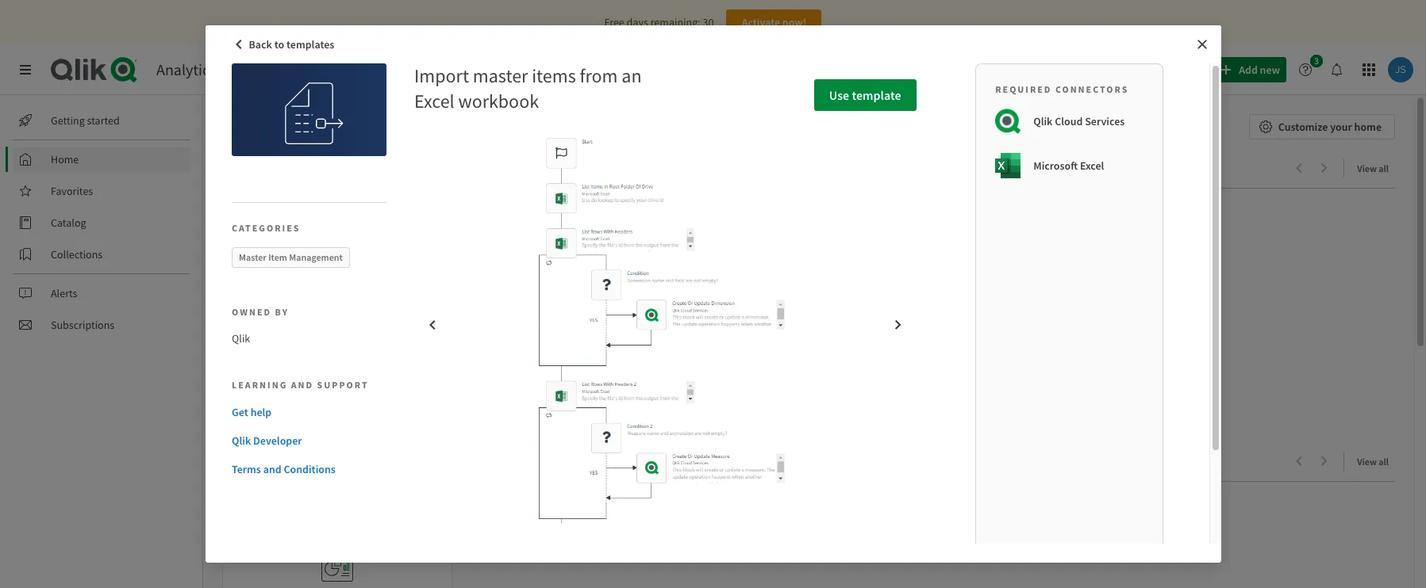 Task type: vqa. For each thing, say whether or not it's contained in the screenshot.
Qlik in the This template will read master items (dimensions, measures and variables) from a Microsoft Excel file and import them into a Qlik Sense app. This template is configured to work together with the Export master items to a Microsoft Excel workbook template. If you did not use th
yes



Task type: locate. For each thing, give the bounding box(es) containing it.
0 horizontal spatial this
[[414, 544, 436, 560]]

qlik up move collection icon
[[232, 434, 251, 448]]

searchbar element
[[796, 57, 1074, 83]]

minutes
[[298, 372, 330, 384]]

2 horizontal spatial template
[[852, 87, 901, 103]]

analytics to explore
[[244, 159, 378, 179]]

microsoft down cloud
[[1033, 159, 1078, 173]]

0 horizontal spatial analytics
[[156, 60, 216, 79]]

previous image image
[[426, 319, 439, 332]]

microsoft excel
[[1033, 159, 1104, 173]]

qlik cloud services logo image
[[995, 109, 1021, 134]]

1 vertical spatial items
[[576, 544, 606, 560]]

2 vertical spatial items
[[537, 582, 566, 589]]

0 horizontal spatial template
[[439, 544, 487, 560]]

excel up with
[[414, 563, 441, 579]]

configured
[[757, 563, 814, 579]]

0 horizontal spatial workbook
[[458, 89, 539, 113]]

excel down import
[[414, 89, 454, 113]]

getting started
[[51, 113, 120, 128]]

this right app.
[[671, 563, 693, 579]]

to
[[274, 37, 284, 52], [310, 159, 324, 179], [817, 563, 828, 579], [569, 582, 580, 589]]

1 vertical spatial all
[[1379, 456, 1389, 468]]

(dimensions,
[[608, 544, 677, 560]]

advisor
[[1164, 63, 1200, 77]]

0 vertical spatial view all
[[1357, 163, 1389, 175]]

1 horizontal spatial from
[[810, 544, 836, 560]]

qlik developer link
[[232, 433, 380, 449]]

1 vertical spatial template
[[439, 544, 487, 560]]

master right import
[[473, 63, 528, 88]]

1 all from the top
[[1379, 163, 1389, 175]]

sense
[[611, 563, 643, 579]]

1 horizontal spatial workbook
[[672, 582, 726, 589]]

1 view from the top
[[1357, 163, 1377, 175]]

items down the them
[[537, 582, 566, 589]]

support
[[317, 379, 369, 391]]

import master items from an excel workbook image
[[232, 63, 386, 156]]

0 vertical spatial view all link
[[1357, 158, 1395, 178]]

master up into
[[537, 544, 574, 560]]

to inside home main content
[[310, 159, 324, 179]]

30
[[703, 15, 714, 29]]

1 view all from the top
[[1357, 163, 1389, 175]]

qlik developer
[[232, 434, 302, 448]]

0 vertical spatial view
[[1357, 163, 1377, 175]]

1 vertical spatial microsoft
[[847, 544, 896, 560]]

template right use
[[852, 87, 901, 103]]

read
[[511, 544, 534, 560]]

services down connectors
[[1085, 114, 1125, 129]]

from inside this template will read master items (dimensions, measures and variables) from a microsoft excel file and import them into a qlik sense app. this template is configured to work together with the export master items to a microsoft excel workbook template. if you did not use th
[[810, 544, 836, 560]]

2 all from the top
[[1379, 456, 1389, 468]]

home up move collection image
[[222, 114, 271, 139]]

get help link
[[232, 404, 380, 420]]

qlik left cloud
[[1033, 114, 1053, 129]]

analytics inside home main content
[[244, 159, 307, 179]]

1 horizontal spatial this
[[671, 563, 693, 579]]

2 vertical spatial microsoft
[[591, 582, 640, 589]]

favorites
[[51, 184, 93, 198]]

microsoft up together
[[847, 544, 896, 560]]

view all link
[[1357, 158, 1395, 178], [1357, 452, 1395, 471]]

2 vertical spatial template
[[696, 563, 744, 579]]

import
[[485, 563, 522, 579]]

home main content
[[197, 95, 1426, 589]]

view all for analytics to explore
[[1357, 163, 1389, 175]]

0 vertical spatial analytics
[[156, 60, 216, 79]]

will
[[489, 544, 508, 560]]

items
[[532, 63, 576, 88], [576, 544, 606, 560], [537, 582, 566, 589]]

templates
[[286, 37, 334, 52]]

1 vertical spatial view all
[[1357, 456, 1389, 468]]

all for recently used
[[1379, 456, 1389, 468]]

0 horizontal spatial services
[[219, 60, 274, 79]]

home inside home link
[[51, 152, 79, 167]]

subscriptions link
[[13, 313, 190, 338]]

view
[[1357, 163, 1377, 175], [1357, 456, 1377, 468]]

explore
[[327, 159, 378, 179]]

1 vertical spatial view all link
[[1357, 452, 1395, 471]]

1 vertical spatial view
[[1357, 456, 1377, 468]]

alerts
[[51, 286, 77, 301]]

qlik down owned
[[232, 332, 250, 346]]

1 vertical spatial analytics
[[244, 159, 307, 179]]

this template will read master items (dimensions, measures and variables) from a microsoft excel file and import them into a qlik sense app. this template is configured to work together with the export master items to a microsoft excel workbook template. if you did not use th
[[414, 544, 911, 589]]

master item management
[[239, 252, 343, 263]]

0 horizontal spatial from
[[580, 63, 618, 88]]

template for use
[[852, 87, 901, 103]]

and right terms
[[263, 462, 281, 477]]

0 horizontal spatial microsoft
[[591, 582, 640, 589]]

all
[[1379, 163, 1389, 175], [1379, 456, 1389, 468]]

workbook down import
[[458, 89, 539, 113]]

0 vertical spatial home
[[222, 114, 271, 139]]

items left an
[[532, 63, 576, 88]]

management
[[289, 252, 343, 263]]

1 vertical spatial workbook
[[672, 582, 726, 589]]

0 vertical spatial this
[[414, 544, 436, 560]]

from left an
[[580, 63, 618, 88]]

template for this
[[439, 544, 487, 560]]

qlik for qlik
[[232, 332, 250, 346]]

move collection image
[[222, 160, 238, 176]]

navigation pane element
[[0, 102, 202, 344]]

close image
[[1196, 38, 1208, 51]]

this up with
[[414, 544, 436, 560]]

use
[[829, 87, 849, 103]]

getting
[[51, 113, 85, 128]]

template inside button
[[852, 87, 901, 103]]

workbook
[[458, 89, 539, 113], [672, 582, 726, 589]]

1 view all link from the top
[[1357, 158, 1395, 178]]

move collection image
[[222, 454, 238, 469]]

1 vertical spatial services
[[1085, 114, 1125, 129]]

0 vertical spatial all
[[1379, 163, 1389, 175]]

0 vertical spatial template
[[852, 87, 901, 103]]

item
[[268, 252, 287, 263]]

home inside home main content
[[222, 114, 271, 139]]

view for recently used
[[1357, 456, 1377, 468]]

with
[[414, 582, 438, 589]]

0 vertical spatial items
[[532, 63, 576, 88]]

workbook down measures
[[672, 582, 726, 589]]

to inside button
[[274, 37, 284, 52]]

1 vertical spatial this
[[671, 563, 693, 579]]

template up the 'file'
[[439, 544, 487, 560]]

from up "work"
[[810, 544, 836, 560]]

items inside import master items from an excel workbook
[[532, 63, 576, 88]]

0 vertical spatial microsoft
[[1033, 159, 1078, 173]]

categories
[[232, 222, 300, 234]]

items left (dimensions,
[[576, 544, 606, 560]]

to right back
[[274, 37, 284, 52]]

1 horizontal spatial analytics
[[244, 159, 307, 179]]

2 horizontal spatial microsoft
[[1033, 159, 1078, 173]]

import
[[414, 63, 469, 88]]

home
[[222, 114, 271, 139], [51, 152, 79, 167]]

1 vertical spatial from
[[810, 544, 836, 560]]

jacob simon element
[[233, 371, 247, 385]]

favorites link
[[13, 179, 190, 204]]

analytics services element
[[156, 60, 274, 79]]

a
[[838, 544, 845, 560], [578, 563, 585, 579], [582, 582, 589, 589]]

2 view all link from the top
[[1357, 452, 1395, 471]]

microsoft
[[1033, 159, 1078, 173], [847, 544, 896, 560], [591, 582, 640, 589]]

1 horizontal spatial microsoft
[[847, 544, 896, 560]]

is
[[746, 563, 755, 579]]

0 horizontal spatial home
[[51, 152, 79, 167]]

export
[[460, 582, 495, 589]]

customize
[[1278, 120, 1328, 134]]

analytics services
[[156, 60, 274, 79]]

from
[[580, 63, 618, 88], [810, 544, 836, 560]]

10
[[286, 372, 296, 384]]

services down back
[[219, 60, 274, 79]]

getting started link
[[13, 108, 190, 133]]

started
[[87, 113, 120, 128]]

0 vertical spatial workbook
[[458, 89, 539, 113]]

template down measures
[[696, 563, 744, 579]]

back to templates
[[249, 37, 334, 52]]

microsoft down "sense"
[[591, 582, 640, 589]]

into
[[555, 563, 576, 579]]

not
[[833, 582, 851, 589]]

2 view all from the top
[[1357, 456, 1389, 468]]

2 vertical spatial a
[[582, 582, 589, 589]]

1 horizontal spatial home
[[222, 114, 271, 139]]

1 vertical spatial home
[[51, 152, 79, 167]]

required
[[995, 83, 1052, 95]]

to left explore
[[310, 159, 324, 179]]

0 vertical spatial from
[[580, 63, 618, 88]]

home up favorites
[[51, 152, 79, 167]]

master down the import
[[497, 582, 534, 589]]

qlik left "sense"
[[587, 563, 608, 579]]

together
[[860, 563, 905, 579]]

2 view from the top
[[1357, 456, 1377, 468]]

0 vertical spatial master
[[473, 63, 528, 88]]

qlik for qlik developer
[[232, 434, 251, 448]]

excel
[[414, 89, 454, 113], [1080, 159, 1104, 173], [414, 563, 441, 579], [643, 582, 670, 589]]

learning and support
[[232, 379, 369, 391]]

workbook inside this template will read master items (dimensions, measures and variables) from a microsoft excel file and import them into a qlik sense app. this template is configured to work together with the export master items to a microsoft excel workbook template. if you did not use th
[[672, 582, 726, 589]]

terms and conditions
[[232, 462, 336, 477]]

and up export
[[463, 563, 483, 579]]

template
[[852, 87, 901, 103], [439, 544, 487, 560], [696, 563, 744, 579]]



Task type: describe. For each thing, give the bounding box(es) containing it.
insight
[[1129, 63, 1162, 77]]

to up 'did'
[[817, 563, 828, 579]]

close sidebar menu image
[[19, 63, 32, 76]]

excel down qlik cloud services
[[1080, 159, 1104, 173]]

qlik cloud services
[[1033, 114, 1125, 129]]

get
[[232, 405, 248, 419]]

excel down app.
[[643, 582, 670, 589]]

workbook inside import master items from an excel workbook
[[458, 89, 539, 113]]

analytics for analytics services
[[156, 60, 216, 79]]

customize your home button
[[1249, 114, 1395, 140]]

updated
[[250, 372, 284, 384]]

measures
[[679, 544, 731, 560]]

owned by
[[232, 306, 289, 318]]

collections
[[51, 248, 103, 262]]

to down into
[[569, 582, 580, 589]]

activate now! link
[[726, 10, 822, 35]]

recently
[[244, 452, 303, 472]]

help
[[250, 405, 272, 419]]

ago
[[332, 372, 347, 384]]

if
[[782, 582, 789, 589]]

file
[[444, 563, 460, 579]]

analytics to explore link
[[244, 159, 385, 179]]

updated 10 minutes ago
[[250, 372, 347, 384]]

ask insight advisor
[[1110, 63, 1200, 77]]

developer
[[253, 434, 302, 448]]

template.
[[728, 582, 779, 589]]

the
[[440, 582, 458, 589]]

master
[[239, 252, 267, 263]]

1 vertical spatial a
[[578, 563, 585, 579]]

use template button
[[814, 79, 916, 111]]

next image image
[[892, 319, 904, 332]]

0 vertical spatial a
[[838, 544, 845, 560]]

terms
[[232, 462, 261, 477]]

them
[[524, 563, 552, 579]]

used
[[307, 452, 339, 472]]

subscriptions
[[51, 318, 114, 333]]

activate now!
[[742, 15, 806, 29]]

import master items from an excel workbook
[[414, 63, 642, 113]]

excel inside import master items from an excel workbook
[[414, 89, 454, 113]]

1 horizontal spatial template
[[696, 563, 744, 579]]

and up the get help link
[[291, 379, 314, 391]]

connectors
[[1055, 83, 1129, 95]]

view for analytics to explore
[[1357, 163, 1377, 175]]

qlik inside this template will read master items (dimensions, measures and variables) from a microsoft excel file and import them into a qlik sense app. this template is configured to work together with the export master items to a microsoft excel workbook template. if you did not use th
[[587, 563, 608, 579]]

1 vertical spatial master
[[537, 544, 574, 560]]

remaining:
[[650, 15, 700, 29]]

recently used
[[244, 452, 339, 472]]

qlik for qlik cloud services
[[1033, 114, 1053, 129]]

activate
[[742, 15, 780, 29]]

back
[[249, 37, 272, 52]]

ask
[[1110, 63, 1127, 77]]

Search text field
[[822, 57, 1074, 83]]

app.
[[645, 563, 669, 579]]

required connectors
[[995, 83, 1129, 95]]

terms and conditions link
[[232, 462, 380, 477]]

alerts link
[[13, 281, 190, 306]]

variables)
[[756, 544, 808, 560]]

home link
[[13, 147, 190, 172]]

microsoft excel logo image
[[995, 153, 1021, 179]]

customize your home
[[1278, 120, 1382, 134]]

view all link for analytics to explore
[[1357, 158, 1395, 178]]

get help
[[232, 405, 272, 419]]

free
[[604, 15, 624, 29]]

master inside import master items from an excel workbook
[[473, 63, 528, 88]]

updated 10 minutes ago link
[[223, 202, 452, 396]]

analytics for analytics to explore
[[244, 159, 307, 179]]

use template
[[829, 87, 901, 103]]

learning
[[232, 379, 288, 391]]

view all link for recently used
[[1357, 452, 1395, 471]]

back to templates button
[[228, 32, 342, 57]]

days
[[627, 15, 648, 29]]

ask insight advisor button
[[1083, 57, 1207, 83]]

free days remaining: 30
[[604, 15, 714, 29]]

did
[[814, 582, 831, 589]]

jacob simon image
[[233, 371, 247, 385]]

1 horizontal spatial services
[[1085, 114, 1125, 129]]

your
[[1330, 120, 1352, 134]]

all for analytics to explore
[[1379, 163, 1389, 175]]

an
[[622, 63, 642, 88]]

home
[[1354, 120, 1382, 134]]

use
[[854, 582, 872, 589]]

0 vertical spatial services
[[219, 60, 274, 79]]

catalog
[[51, 216, 86, 230]]

catalog link
[[13, 210, 190, 236]]

collections link
[[13, 242, 190, 267]]

view all for recently used
[[1357, 456, 1389, 468]]

by
[[275, 306, 289, 318]]

from inside import master items from an excel workbook
[[580, 63, 618, 88]]

now!
[[782, 15, 806, 29]]

conditions
[[284, 462, 336, 477]]

owned
[[232, 306, 272, 318]]

you
[[791, 582, 811, 589]]

recently used link
[[244, 452, 346, 472]]

work
[[830, 563, 857, 579]]

2 vertical spatial master
[[497, 582, 534, 589]]

cloud
[[1055, 114, 1083, 129]]

and up is
[[733, 544, 753, 560]]



